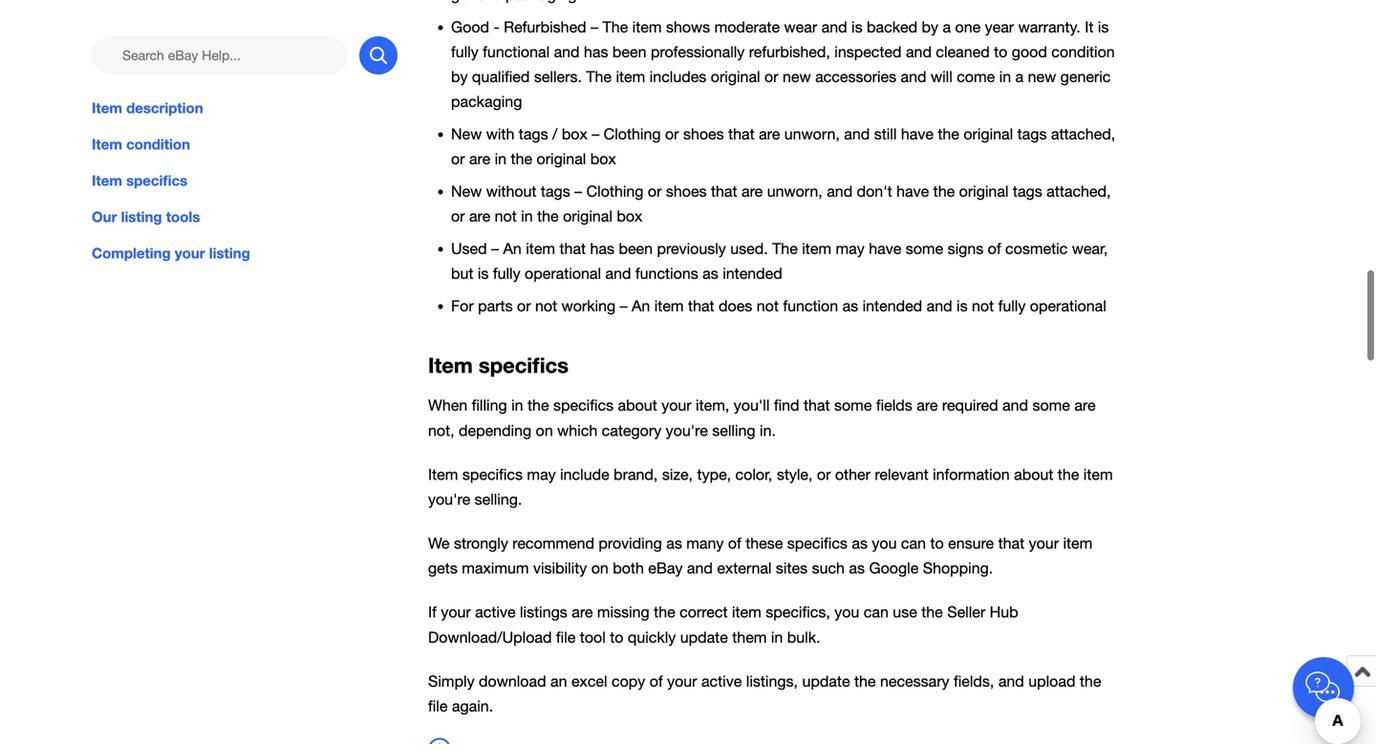 Task type: vqa. For each thing, say whether or not it's contained in the screenshot.
Function
yes



Task type: locate. For each thing, give the bounding box(es) containing it.
completing your listing
[[92, 245, 250, 262]]

the right sellers.
[[586, 68, 612, 85]]

on inside when filling in the specifics about your item, you'll find that some fields are required and some are not, depending on which category you're selling in.
[[536, 422, 553, 439]]

update down bulk.
[[802, 673, 850, 690]]

1 horizontal spatial condition
[[1052, 43, 1115, 61]]

intended down used.
[[723, 265, 782, 282]]

hub
[[990, 604, 1018, 621]]

0 vertical spatial intended
[[723, 265, 782, 282]]

and inside when filling in the specifics about your item, you'll find that some fields are required and some are not, depending on which category you're selling in.
[[1003, 397, 1028, 415]]

excel
[[571, 673, 607, 690]]

filling
[[472, 397, 507, 415]]

1 horizontal spatial to
[[930, 535, 944, 552]]

that up "working"
[[560, 240, 586, 257]]

fully down cosmetic
[[998, 297, 1026, 315]]

condition inside good - refurbished – the item shows moderate wear and is backed by a one year warranty. it is fully functional and has been professionally refurbished, inspected and cleaned to good condition by qualified sellers. the item includes original or new accessories and will come in a new generic packaging
[[1052, 43, 1115, 61]]

are inside the if your active listings are missing the correct item specifics, you can use the seller hub download/upload file tool to quickly update them in bulk.
[[572, 604, 593, 621]]

intended inside used – an item that has been previously used. the item may have some signs of cosmetic wear, but is fully operational and functions as intended
[[723, 265, 782, 282]]

0 vertical spatial can
[[901, 535, 926, 552]]

active
[[475, 604, 516, 621], [701, 673, 742, 690]]

item for item specifics link
[[92, 172, 122, 189]]

file inside simply download an excel copy of your active listings, update the necessary fields, and upload the file again.
[[428, 698, 448, 715]]

update down correct
[[680, 629, 728, 646]]

can
[[901, 535, 926, 552], [864, 604, 889, 621]]

– right the without
[[575, 182, 582, 200]]

has down refurbished –
[[584, 43, 608, 61]]

of right signs
[[988, 240, 1001, 257]]

does
[[719, 297, 752, 315]]

as right function
[[843, 297, 858, 315]]

0 vertical spatial item specifics
[[92, 172, 188, 189]]

specifics up which
[[553, 397, 614, 415]]

shopping.
[[923, 560, 993, 577]]

in inside the if your active listings are missing the correct item specifics, you can use the seller hub download/upload file tool to quickly update them in bulk.
[[771, 629, 783, 646]]

active inside simply download an excel copy of your active listings, update the necessary fields, and upload the file again.
[[701, 673, 742, 690]]

intended
[[723, 265, 782, 282], [863, 297, 922, 315]]

active inside the if your active listings are missing the correct item specifics, you can use the seller hub download/upload file tool to quickly update them in bulk.
[[475, 604, 516, 621]]

google
[[869, 560, 919, 577]]

may inside used – an item that has been previously used. the item may have some signs of cosmetic wear, but is fully operational and functions as intended
[[836, 240, 865, 257]]

in right "filling"
[[511, 397, 523, 415]]

and right "required"
[[1003, 397, 1028, 415]]

of
[[988, 240, 1001, 257], [728, 535, 741, 552], [650, 673, 663, 690]]

can up the "google" at right
[[901, 535, 926, 552]]

0 vertical spatial been
[[613, 43, 647, 61]]

cleaned
[[936, 43, 990, 61]]

1 horizontal spatial on
[[591, 560, 609, 577]]

1 vertical spatial has
[[590, 240, 615, 257]]

recommend
[[513, 535, 594, 552]]

1 vertical spatial unworn,
[[767, 182, 823, 200]]

2 vertical spatial the
[[772, 240, 798, 257]]

on for which
[[536, 422, 553, 439]]

or up previously
[[648, 182, 662, 200]]

2 horizontal spatial fully
[[998, 297, 1026, 315]]

2 vertical spatial to
[[610, 629, 624, 646]]

the
[[603, 18, 628, 36], [586, 68, 612, 85], [772, 240, 798, 257]]

0 horizontal spatial new
[[783, 68, 811, 85]]

1 vertical spatial listing
[[209, 245, 250, 262]]

have right the don't
[[897, 182, 929, 200]]

1 vertical spatial an
[[632, 297, 650, 315]]

listings,
[[746, 673, 798, 690]]

can inside the if your active listings are missing the correct item specifics, you can use the seller hub download/upload file tool to quickly update them in bulk.
[[864, 604, 889, 621]]

is up inspected at right
[[852, 18, 863, 36]]

new inside new without tags – clothing or shoes that are unworn, and don't have the original tags attached, or are not in the original box
[[451, 182, 482, 200]]

item specifics link
[[92, 170, 398, 191]]

that right the find
[[804, 397, 830, 415]]

or right "parts"
[[517, 297, 531, 315]]

if
[[428, 604, 437, 621]]

tags
[[519, 125, 548, 143], [1017, 125, 1047, 143], [541, 182, 570, 200], [1013, 182, 1042, 200]]

may left 'include' in the bottom left of the page
[[527, 466, 556, 483]]

in inside when filling in the specifics about your item, you'll find that some fields are required and some are not, depending on which category you're selling in.
[[511, 397, 523, 415]]

1 vertical spatial box
[[590, 150, 616, 168]]

copy
[[612, 673, 645, 690]]

1 horizontal spatial may
[[836, 240, 865, 257]]

– right /
[[592, 125, 599, 143]]

of inside used – an item that has been previously used. the item may have some signs of cosmetic wear, but is fully operational and functions as intended
[[988, 240, 1001, 257]]

operational down wear,
[[1030, 297, 1106, 315]]

0 horizontal spatial can
[[864, 604, 889, 621]]

original down come
[[964, 125, 1013, 143]]

your down quickly
[[667, 673, 697, 690]]

intended right function
[[863, 297, 922, 315]]

are
[[759, 125, 780, 143], [469, 150, 490, 168], [742, 182, 763, 200], [469, 207, 490, 225], [917, 397, 938, 415], [1075, 397, 1096, 415], [572, 604, 593, 621]]

0 vertical spatial to
[[994, 43, 1008, 61]]

0 vertical spatial by
[[922, 18, 939, 36]]

1 vertical spatial a
[[1015, 68, 1024, 85]]

have down the don't
[[869, 240, 901, 257]]

1 new from the top
[[451, 125, 482, 143]]

in right come
[[999, 68, 1011, 85]]

come
[[957, 68, 995, 85]]

1 vertical spatial may
[[527, 466, 556, 483]]

1 horizontal spatial listing
[[209, 245, 250, 262]]

strongly
[[454, 535, 508, 552]]

0 vertical spatial on
[[536, 422, 553, 439]]

been up functions
[[619, 240, 653, 257]]

0 horizontal spatial item specifics
[[92, 172, 188, 189]]

item for item condition link
[[92, 136, 122, 153]]

item up item condition
[[92, 99, 122, 117]]

–
[[592, 125, 599, 143], [575, 182, 582, 200], [491, 240, 499, 257], [620, 297, 628, 315]]

2 vertical spatial box
[[617, 207, 643, 225]]

1 vertical spatial to
[[930, 535, 944, 552]]

item inside item specifics may include brand, size, type, color, style, or other relevant information about the item you're selling.
[[428, 466, 458, 483]]

1 horizontal spatial new
[[1028, 68, 1056, 85]]

your left item,
[[662, 397, 692, 415]]

is right it on the right top of page
[[1098, 18, 1109, 36]]

unworn, inside new without tags – clothing or shoes that are unworn, and don't have the original tags attached, or are not in the original box
[[767, 182, 823, 200]]

1 horizontal spatial can
[[901, 535, 926, 552]]

or down packaging
[[451, 150, 465, 168]]

0 vertical spatial new
[[451, 125, 482, 143]]

of up external
[[728, 535, 741, 552]]

can inside we strongly recommend providing as many of these specifics as you can to ensure that your item gets maximum visibility on both ebay and external sites such as google shopping.
[[901, 535, 926, 552]]

1 horizontal spatial an
[[632, 297, 650, 315]]

1 vertical spatial active
[[701, 673, 742, 690]]

0 vertical spatial file
[[556, 629, 576, 646]]

is inside used – an item that has been previously used. the item may have some signs of cosmetic wear, but is fully operational and functions as intended
[[478, 265, 489, 282]]

0 horizontal spatial you
[[835, 604, 859, 621]]

1 vertical spatial the
[[586, 68, 612, 85]]

and
[[822, 18, 847, 36], [554, 43, 580, 61], [906, 43, 932, 61], [901, 68, 927, 85], [844, 125, 870, 143], [827, 182, 853, 200], [605, 265, 631, 282], [927, 297, 952, 315], [1003, 397, 1028, 415], [687, 560, 713, 577], [999, 673, 1024, 690]]

is right but
[[478, 265, 489, 282]]

1 horizontal spatial some
[[906, 240, 943, 257]]

fields
[[876, 397, 912, 415]]

in.
[[760, 422, 776, 439]]

item specifics down item condition
[[92, 172, 188, 189]]

1 horizontal spatial of
[[728, 535, 741, 552]]

shoes
[[683, 125, 724, 143], [666, 182, 707, 200]]

item up when
[[428, 353, 473, 378]]

missing
[[597, 604, 650, 621]]

0 vertical spatial the
[[603, 18, 628, 36]]

external
[[717, 560, 772, 577]]

1 vertical spatial been
[[619, 240, 653, 257]]

fully inside used – an item that has been previously used. the item may have some signs of cosmetic wear, but is fully operational and functions as intended
[[493, 265, 520, 282]]

2 horizontal spatial to
[[994, 43, 1008, 61]]

specifics up selling. at bottom
[[462, 466, 523, 483]]

item inside 'link'
[[92, 99, 122, 117]]

2 horizontal spatial of
[[988, 240, 1001, 257]]

and right fields, at the bottom right
[[999, 673, 1024, 690]]

item for item description 'link'
[[92, 99, 122, 117]]

2 vertical spatial fully
[[998, 297, 1026, 315]]

operational inside used – an item that has been previously used. the item may have some signs of cosmetic wear, but is fully operational and functions as intended
[[525, 265, 601, 282]]

0 vertical spatial condition
[[1052, 43, 1115, 61]]

1 vertical spatial of
[[728, 535, 741, 552]]

file left tool
[[556, 629, 576, 646]]

your inside when filling in the specifics about your item, you'll find that some fields are required and some are not, depending on which category you're selling in.
[[662, 397, 692, 415]]

0 vertical spatial shoes
[[683, 125, 724, 143]]

a
[[943, 18, 951, 36], [1015, 68, 1024, 85]]

not
[[495, 207, 517, 225], [535, 297, 557, 315], [757, 297, 779, 315], [972, 297, 994, 315]]

inspected
[[835, 43, 902, 61]]

of right "copy"
[[650, 673, 663, 690]]

file
[[556, 629, 576, 646], [428, 698, 448, 715]]

0 vertical spatial of
[[988, 240, 1001, 257]]

0 vertical spatial box
[[562, 125, 588, 143]]

condition
[[1052, 43, 1115, 61], [126, 136, 190, 153]]

have
[[901, 125, 934, 143], [897, 182, 929, 200], [869, 240, 901, 257]]

new left 'with' on the left top of page
[[451, 125, 482, 143]]

will
[[931, 68, 953, 85]]

you inside the if your active listings are missing the correct item specifics, you can use the seller hub download/upload file tool to quickly update them in bulk.
[[835, 604, 859, 621]]

that inside when filling in the specifics about your item, you'll find that some fields are required and some are not, depending on which category you're selling in.
[[804, 397, 830, 415]]

not down signs
[[972, 297, 994, 315]]

0 vertical spatial unworn,
[[784, 125, 840, 143]]

clothing inside new with tags / box – clothing or shoes that are unworn, and still have the original tags attached, or are in the original box
[[604, 125, 661, 143]]

– inside new without tags – clothing or shoes that are unworn, and don't have the original tags attached, or are not in the original box
[[575, 182, 582, 200]]

1 vertical spatial item specifics
[[428, 353, 569, 378]]

or down the refurbished,
[[765, 68, 778, 85]]

in inside new without tags – clothing or shoes that are unworn, and don't have the original tags attached, or are not in the original box
[[521, 207, 533, 225]]

attached, inside new with tags / box – clothing or shoes that are unworn, and still have the original tags attached, or are in the original box
[[1051, 125, 1115, 143]]

active up download/upload
[[475, 604, 516, 621]]

1 horizontal spatial a
[[1015, 68, 1024, 85]]

1 vertical spatial have
[[897, 182, 929, 200]]

can for to
[[901, 535, 926, 552]]

0 horizontal spatial listing
[[121, 208, 162, 226]]

an
[[503, 240, 522, 257], [632, 297, 650, 315]]

some right "required"
[[1033, 397, 1070, 415]]

specifics up our listing tools
[[126, 172, 188, 189]]

2 new from the top
[[451, 182, 482, 200]]

may
[[836, 240, 865, 257], [527, 466, 556, 483]]

1 horizontal spatial update
[[802, 673, 850, 690]]

to up shopping.
[[930, 535, 944, 552]]

item inside we strongly recommend providing as many of these specifics as you can to ensure that your item gets maximum visibility on both ebay and external sites such as google shopping.
[[1063, 535, 1093, 552]]

specifics up such
[[787, 535, 848, 552]]

0 horizontal spatial an
[[503, 240, 522, 257]]

size,
[[662, 466, 693, 483]]

to inside the if your active listings are missing the correct item specifics, you can use the seller hub download/upload file tool to quickly update them in bulk.
[[610, 629, 624, 646]]

1 vertical spatial condition
[[126, 136, 190, 153]]

2 vertical spatial of
[[650, 673, 663, 690]]

item inside the if your active listings are missing the correct item specifics, you can use the seller hub download/upload file tool to quickly update them in bulk.
[[732, 604, 762, 621]]

1 horizontal spatial you
[[872, 535, 897, 552]]

0 vertical spatial have
[[901, 125, 934, 143]]

gets
[[428, 560, 458, 577]]

1 horizontal spatial active
[[701, 673, 742, 690]]

function
[[783, 297, 838, 315]]

for parts or not working – an item that does not function as intended and is not fully operational
[[451, 297, 1106, 315]]

1 vertical spatial intended
[[863, 297, 922, 315]]

by
[[922, 18, 939, 36], [451, 68, 468, 85]]

1 vertical spatial by
[[451, 68, 468, 85]]

1 horizontal spatial fully
[[493, 265, 520, 282]]

operational
[[525, 265, 601, 282], [1030, 297, 1106, 315]]

may inside item specifics may include brand, size, type, color, style, or other relevant information about the item you're selling.
[[527, 466, 556, 483]]

0 horizontal spatial you're
[[428, 491, 470, 508]]

may down the don't
[[836, 240, 865, 257]]

an down functions
[[632, 297, 650, 315]]

0 horizontal spatial of
[[650, 673, 663, 690]]

have for the
[[897, 182, 929, 200]]

a left the one
[[943, 18, 951, 36]]

generic
[[1061, 68, 1111, 85]]

that right ensure
[[998, 535, 1025, 552]]

1 vertical spatial fully
[[493, 265, 520, 282]]

1 vertical spatial file
[[428, 698, 448, 715]]

1 vertical spatial you're
[[428, 491, 470, 508]]

been inside good - refurbished – the item shows moderate wear and is backed by a one year warranty. it is fully functional and has been professionally refurbished, inspected and cleaned to good condition by qualified sellers. the item includes original or new accessories and will come in a new generic packaging
[[613, 43, 647, 61]]

1 vertical spatial you
[[835, 604, 859, 621]]

0 vertical spatial attached,
[[1051, 125, 1115, 143]]

condition up generic
[[1052, 43, 1115, 61]]

tags down good
[[1017, 125, 1047, 143]]

the right refurbished –
[[603, 18, 628, 36]]

1 horizontal spatial you're
[[666, 422, 708, 439]]

fields,
[[954, 673, 994, 690]]

on left which
[[536, 422, 553, 439]]

as right such
[[849, 560, 865, 577]]

the right used.
[[772, 240, 798, 257]]

when
[[428, 397, 468, 415]]

0 horizontal spatial on
[[536, 422, 553, 439]]

original inside good - refurbished – the item shows moderate wear and is backed by a one year warranty. it is fully functional and has been professionally refurbished, inspected and cleaned to good condition by qualified sellers. the item includes original or new accessories and will come in a new generic packaging
[[711, 68, 760, 85]]

that inside new without tags – clothing or shoes that are unworn, and don't have the original tags attached, or are not in the original box
[[711, 182, 737, 200]]

1 horizontal spatial file
[[556, 629, 576, 646]]

your inside the if your active listings are missing the correct item specifics, you can use the seller hub download/upload file tool to quickly update them in bulk.
[[441, 604, 471, 621]]

completing
[[92, 245, 171, 262]]

item specifics
[[92, 172, 188, 189], [428, 353, 569, 378]]

have inside new without tags – clothing or shoes that are unworn, and don't have the original tags attached, or are not in the original box
[[897, 182, 929, 200]]

and down many
[[687, 560, 713, 577]]

0 vertical spatial active
[[475, 604, 516, 621]]

0 vertical spatial operational
[[525, 265, 601, 282]]

and down signs
[[927, 297, 952, 315]]

selling
[[712, 422, 756, 439]]

1 vertical spatial on
[[591, 560, 609, 577]]

some left fields in the right bottom of the page
[[834, 397, 872, 415]]

0 horizontal spatial operational
[[525, 265, 601, 282]]

an inside used – an item that has been previously used. the item may have some signs of cosmetic wear, but is fully operational and functions as intended
[[503, 240, 522, 257]]

item down not,
[[428, 466, 458, 483]]

on
[[536, 422, 553, 439], [591, 560, 609, 577]]

new inside new with tags / box – clothing or shoes that are unworn, and still have the original tags attached, or are in the original box
[[451, 125, 482, 143]]

specifics
[[126, 172, 188, 189], [479, 353, 569, 378], [553, 397, 614, 415], [462, 466, 523, 483], [787, 535, 848, 552]]

1 new from the left
[[783, 68, 811, 85]]

new for new with tags / box – clothing or shoes that are unworn, and still have the original tags attached, or are in the original box
[[451, 125, 482, 143]]

can for use
[[864, 604, 889, 621]]

not right does
[[757, 297, 779, 315]]

a down good
[[1015, 68, 1024, 85]]

that inside we strongly recommend providing as many of these specifics as you can to ensure that your item gets maximum visibility on both ebay and external sites such as google shopping.
[[998, 535, 1025, 552]]

listing right our
[[121, 208, 162, 226]]

1 vertical spatial attached,
[[1047, 182, 1111, 200]]

packaging
[[451, 93, 522, 110]]

0 vertical spatial an
[[503, 240, 522, 257]]

or inside item specifics may include brand, size, type, color, style, or other relevant information about the item you're selling.
[[817, 466, 831, 483]]

you inside we strongly recommend providing as many of these specifics as you can to ensure that your item gets maximum visibility on both ebay and external sites such as google shopping.
[[872, 535, 897, 552]]

1 vertical spatial can
[[864, 604, 889, 621]]

brand,
[[614, 466, 658, 483]]

0 vertical spatial listing
[[121, 208, 162, 226]]

item
[[632, 18, 662, 36], [616, 68, 645, 85], [526, 240, 555, 257], [802, 240, 832, 257], [654, 297, 684, 315], [1084, 466, 1113, 483], [1063, 535, 1093, 552], [732, 604, 762, 621]]

item description link
[[92, 97, 398, 119]]

that up new without tags – clothing or shoes that are unworn, and don't have the original tags attached, or are not in the original box
[[728, 125, 755, 143]]

that left does
[[688, 297, 714, 315]]

item specifics may include brand, size, type, color, style, or other relevant information about the item you're selling.
[[428, 466, 1113, 508]]

item specifics up "filling"
[[428, 353, 569, 378]]

you're down item,
[[666, 422, 708, 439]]

your inside simply download an excel copy of your active listings, update the necessary fields, and upload the file again.
[[667, 673, 697, 690]]

new for new without tags – clothing or shoes that are unworn, and don't have the original tags attached, or are not in the original box
[[451, 182, 482, 200]]

specifics inside when filling in the specifics about your item, you'll find that some fields are required and some are not, depending on which category you're selling in.
[[553, 397, 614, 415]]

item condition link
[[92, 134, 398, 155]]

on inside we strongly recommend providing as many of these specifics as you can to ensure that your item gets maximum visibility on both ebay and external sites such as google shopping.
[[591, 560, 609, 577]]

or down includes
[[665, 125, 679, 143]]

category
[[602, 422, 662, 439]]

item down the item description
[[92, 136, 122, 153]]

0 horizontal spatial condition
[[126, 136, 190, 153]]

which
[[557, 422, 598, 439]]

unworn, down new with tags / box – clothing or shoes that are unworn, and still have the original tags attached, or are in the original box
[[767, 182, 823, 200]]

description
[[126, 99, 203, 117]]

by up packaging
[[451, 68, 468, 85]]

been inside used – an item that has been previously used. the item may have some signs of cosmetic wear, but is fully operational and functions as intended
[[619, 240, 653, 257]]

as down previously
[[703, 265, 718, 282]]

fully
[[451, 43, 479, 61], [493, 265, 520, 282], [998, 297, 1026, 315]]

fully up "parts"
[[493, 265, 520, 282]]

in down the without
[[521, 207, 533, 225]]

the
[[938, 125, 959, 143], [511, 150, 532, 168], [933, 182, 955, 200], [537, 207, 559, 225], [528, 397, 549, 415], [1058, 466, 1079, 483], [654, 604, 675, 621], [922, 604, 943, 621], [854, 673, 876, 690], [1080, 673, 1101, 690]]

0 horizontal spatial fully
[[451, 43, 479, 61]]

tags left /
[[519, 125, 548, 143]]

some left signs
[[906, 240, 943, 257]]

operational up "working"
[[525, 265, 601, 282]]

0 horizontal spatial a
[[943, 18, 951, 36]]

0 vertical spatial a
[[943, 18, 951, 36]]

you down such
[[835, 604, 859, 621]]

used.
[[730, 240, 768, 257]]

that up used.
[[711, 182, 737, 200]]

tags right the without
[[541, 182, 570, 200]]

0 horizontal spatial intended
[[723, 265, 782, 282]]

have inside used – an item that has been previously used. the item may have some signs of cosmetic wear, but is fully operational and functions as intended
[[869, 240, 901, 257]]

1 vertical spatial operational
[[1030, 297, 1106, 315]]

refurbished –
[[504, 18, 598, 36]]

is down signs
[[957, 297, 968, 315]]

listings
[[520, 604, 567, 621]]

new down good
[[1028, 68, 1056, 85]]

have right still
[[901, 125, 934, 143]]

file down simply
[[428, 698, 448, 715]]

again.
[[452, 698, 493, 715]]

has inside used – an item that has been previously used. the item may have some signs of cosmetic wear, but is fully operational and functions as intended
[[590, 240, 615, 257]]

and inside used – an item that has been previously used. the item may have some signs of cosmetic wear, but is fully operational and functions as intended
[[605, 265, 631, 282]]

by left the one
[[922, 18, 939, 36]]

relevant
[[875, 466, 929, 483]]

and up sellers.
[[554, 43, 580, 61]]

1 vertical spatial clothing
[[586, 182, 644, 200]]

you
[[872, 535, 897, 552], [835, 604, 859, 621]]

1 horizontal spatial about
[[1014, 466, 1054, 483]]

condition down description
[[126, 136, 190, 153]]

0 horizontal spatial to
[[610, 629, 624, 646]]

tags up cosmetic
[[1013, 182, 1042, 200]]

and up "working"
[[605, 265, 631, 282]]

0 vertical spatial clothing
[[604, 125, 661, 143]]

not,
[[428, 422, 455, 439]]

original down professionally
[[711, 68, 760, 85]]

that
[[728, 125, 755, 143], [711, 182, 737, 200], [560, 240, 586, 257], [688, 297, 714, 315], [804, 397, 830, 415], [998, 535, 1025, 552]]

2 vertical spatial have
[[869, 240, 901, 257]]

0 horizontal spatial file
[[428, 698, 448, 715]]

fully inside good - refurbished – the item shows moderate wear and is backed by a one year warranty. it is fully functional and has been professionally refurbished, inspected and cleaned to good condition by qualified sellers. the item includes original or new accessories and will come in a new generic packaging
[[451, 43, 479, 61]]

some inside used – an item that has been previously used. the item may have some signs of cosmetic wear, but is fully operational and functions as intended
[[906, 240, 943, 257]]

include
[[560, 466, 609, 483]]

you're
[[666, 422, 708, 439], [428, 491, 470, 508]]

0 vertical spatial update
[[680, 629, 728, 646]]

0 vertical spatial you're
[[666, 422, 708, 439]]

1 horizontal spatial by
[[922, 18, 939, 36]]



Task type: describe. For each thing, give the bounding box(es) containing it.
– right "working"
[[620, 297, 628, 315]]

don't
[[857, 182, 892, 200]]

0 horizontal spatial by
[[451, 68, 468, 85]]

have for some
[[869, 240, 901, 257]]

about inside item specifics may include brand, size, type, color, style, or other relevant information about the item you're selling.
[[1014, 466, 1054, 483]]

sites
[[776, 560, 808, 577]]

good
[[1012, 43, 1047, 61]]

has inside good - refurbished – the item shows moderate wear and is backed by a one year warranty. it is fully functional and has been professionally refurbished, inspected and cleaned to good condition by qualified sellers. the item includes original or new accessories and will come in a new generic packaging
[[584, 43, 608, 61]]

simply
[[428, 673, 475, 690]]

file inside the if your active listings are missing the correct item specifics, you can use the seller hub download/upload file tool to quickly update them in bulk.
[[556, 629, 576, 646]]

them
[[732, 629, 767, 646]]

as up ebay
[[666, 535, 682, 552]]

providing
[[599, 535, 662, 552]]

or inside good - refurbished – the item shows moderate wear and is backed by a one year warranty. it is fully functional and has been professionally refurbished, inspected and cleaned to good condition by qualified sellers. the item includes original or new accessories and will come in a new generic packaging
[[765, 68, 778, 85]]

you'll
[[734, 397, 770, 415]]

and inside new with tags / box – clothing or shoes that are unworn, and still have the original tags attached, or are in the original box
[[844, 125, 870, 143]]

our listing tools
[[92, 208, 200, 226]]

one
[[955, 18, 981, 36]]

color,
[[735, 466, 773, 483]]

use
[[893, 604, 917, 621]]

Search eBay Help... text field
[[92, 36, 348, 75]]

with
[[486, 125, 514, 143]]

1 horizontal spatial operational
[[1030, 297, 1106, 315]]

the inside used – an item that has been previously used. the item may have some signs of cosmetic wear, but is fully operational and functions as intended
[[772, 240, 798, 257]]

1 horizontal spatial box
[[590, 150, 616, 168]]

information
[[933, 466, 1010, 483]]

your inside we strongly recommend providing as many of these specifics as you can to ensure that your item gets maximum visibility on both ebay and external sites such as google shopping.
[[1029, 535, 1059, 552]]

signs
[[948, 240, 984, 257]]

these
[[746, 535, 783, 552]]

your down tools
[[175, 245, 205, 262]]

still
[[874, 125, 897, 143]]

of inside we strongly recommend providing as many of these specifics as you can to ensure that your item gets maximum visibility on both ebay and external sites such as google shopping.
[[728, 535, 741, 552]]

such
[[812, 560, 845, 577]]

quickly
[[628, 629, 676, 646]]

item,
[[696, 397, 730, 415]]

of inside simply download an excel copy of your active listings, update the necessary fields, and upload the file again.
[[650, 673, 663, 690]]

it
[[1085, 18, 1094, 36]]

qualified
[[472, 68, 530, 85]]

update inside the if your active listings are missing the correct item specifics, you can use the seller hub download/upload file tool to quickly update them in bulk.
[[680, 629, 728, 646]]

parts
[[478, 297, 513, 315]]

shoes inside new with tags / box – clothing or shoes that are unworn, and still have the original tags attached, or are in the original box
[[683, 125, 724, 143]]

and inside new without tags – clothing or shoes that are unworn, and don't have the original tags attached, or are not in the original box
[[827, 182, 853, 200]]

-
[[494, 18, 500, 36]]

0 horizontal spatial box
[[562, 125, 588, 143]]

that inside new with tags / box – clothing or shoes that are unworn, and still have the original tags attached, or are in the original box
[[728, 125, 755, 143]]

as down other
[[852, 535, 868, 552]]

original up "working"
[[563, 207, 613, 225]]

our
[[92, 208, 117, 226]]

used – an item that has been previously used. the item may have some signs of cosmetic wear, but is fully operational and functions as intended
[[451, 240, 1108, 282]]

upload
[[1029, 673, 1076, 690]]

item inside item specifics may include brand, size, type, color, style, or other relevant information about the item you're selling.
[[1084, 466, 1113, 483]]

you're inside item specifics may include brand, size, type, color, style, or other relevant information about the item you're selling.
[[428, 491, 470, 508]]

that inside used – an item that has been previously used. the item may have some signs of cosmetic wear, but is fully operational and functions as intended
[[560, 240, 586, 257]]

an
[[550, 673, 567, 690]]

seller
[[947, 604, 986, 621]]

1 horizontal spatial intended
[[863, 297, 922, 315]]

2 horizontal spatial some
[[1033, 397, 1070, 415]]

not inside new without tags – clothing or shoes that are unworn, and don't have the original tags attached, or are not in the original box
[[495, 207, 517, 225]]

the inside when filling in the specifics about your item, you'll find that some fields are required and some are not, depending on which category you're selling in.
[[528, 397, 549, 415]]

required
[[942, 397, 998, 415]]

visibility
[[533, 560, 587, 577]]

attached, inside new without tags – clothing or shoes that are unworn, and don't have the original tags attached, or are not in the original box
[[1047, 182, 1111, 200]]

to inside we strongly recommend providing as many of these specifics as you can to ensure that your item gets maximum visibility on both ebay and external sites such as google shopping.
[[930, 535, 944, 552]]

or up used at the left of page
[[451, 207, 465, 225]]

when filling in the specifics about your item, you'll find that some fields are required and some are not, depending on which category you're selling in.
[[428, 397, 1096, 439]]

specifics inside item specifics may include brand, size, type, color, style, or other relevant information about the item you're selling.
[[462, 466, 523, 483]]

simply download an excel copy of your active listings, update the necessary fields, and upload the file again.
[[428, 673, 1101, 715]]

in inside new with tags / box – clothing or shoes that are unworn, and still have the original tags attached, or are in the original box
[[495, 150, 507, 168]]

about inside when filling in the specifics about your item, you'll find that some fields are required and some are not, depending on which category you're selling in.
[[618, 397, 657, 415]]

if your active listings are missing the correct item specifics, you can use the seller hub download/upload file tool to quickly update them in bulk.
[[428, 604, 1018, 646]]

moderate
[[714, 18, 780, 36]]

sellers.
[[534, 68, 582, 85]]

our listing tools link
[[92, 207, 398, 228]]

ensure
[[948, 535, 994, 552]]

specifics up "filling"
[[479, 353, 569, 378]]

working
[[562, 297, 616, 315]]

accessories
[[815, 68, 897, 85]]

update inside simply download an excel copy of your active listings, update the necessary fields, and upload the file again.
[[802, 673, 850, 690]]

completing your listing link
[[92, 243, 398, 264]]

we
[[428, 535, 450, 552]]

have inside new with tags / box – clothing or shoes that are unworn, and still have the original tags attached, or are in the original box
[[901, 125, 934, 143]]

good - refurbished – the item shows moderate wear and is backed by a one year warranty. it is fully functional and has been professionally refurbished, inspected and cleaned to good condition by qualified sellers. the item includes original or new accessories and will come in a new generic packaging
[[451, 18, 1115, 110]]

download
[[479, 673, 546, 690]]

selling.
[[475, 491, 522, 508]]

type,
[[697, 466, 731, 483]]

original down /
[[537, 150, 586, 168]]

download/upload
[[428, 629, 552, 646]]

good
[[451, 18, 489, 36]]

not left "working"
[[535, 297, 557, 315]]

specifics inside we strongly recommend providing as many of these specifics as you can to ensure that your item gets maximum visibility on both ebay and external sites such as google shopping.
[[787, 535, 848, 552]]

the inside item specifics may include brand, size, type, color, style, or other relevant information about the item you're selling.
[[1058, 466, 1079, 483]]

both
[[613, 560, 644, 577]]

depending
[[459, 422, 532, 439]]

shows
[[666, 18, 710, 36]]

clothing inside new without tags – clothing or shoes that are unworn, and don't have the original tags attached, or are not in the original box
[[586, 182, 644, 200]]

ebay
[[648, 560, 683, 577]]

you for specifics,
[[835, 604, 859, 621]]

used
[[451, 240, 487, 257]]

you for as
[[872, 535, 897, 552]]

on for both
[[591, 560, 609, 577]]

year
[[985, 18, 1014, 36]]

previously
[[657, 240, 726, 257]]

backed
[[867, 18, 918, 36]]

functions
[[635, 265, 698, 282]]

and inside we strongly recommend providing as many of these specifics as you can to ensure that your item gets maximum visibility on both ebay and external sites such as google shopping.
[[687, 560, 713, 577]]

correct
[[680, 604, 728, 621]]

original up signs
[[959, 182, 1009, 200]]

in inside good - refurbished – the item shows moderate wear and is backed by a one year warranty. it is fully functional and has been professionally refurbished, inspected and cleaned to good condition by qualified sellers. the item includes original or new accessories and will come in a new generic packaging
[[999, 68, 1011, 85]]

specifics,
[[766, 604, 830, 621]]

item condition
[[92, 136, 190, 153]]

wear,
[[1072, 240, 1108, 257]]

and left 'will'
[[901, 68, 927, 85]]

and right wear
[[822, 18, 847, 36]]

maximum
[[462, 560, 529, 577]]

we strongly recommend providing as many of these specifics as you can to ensure that your item gets maximum visibility on both ebay and external sites such as google shopping.
[[428, 535, 1093, 577]]

professionally
[[651, 43, 745, 61]]

tools
[[166, 208, 200, 226]]

functional
[[483, 43, 550, 61]]

to inside good - refurbished – the item shows moderate wear and is backed by a one year warranty. it is fully functional and has been professionally refurbished, inspected and cleaned to good condition by qualified sellers. the item includes original or new accessories and will come in a new generic packaging
[[994, 43, 1008, 61]]

without
[[486, 182, 537, 200]]

box inside new without tags – clothing or shoes that are unworn, and don't have the original tags attached, or are not in the original box
[[617, 207, 643, 225]]

and inside simply download an excel copy of your active listings, update the necessary fields, and upload the file again.
[[999, 673, 1024, 690]]

new with tags / box – clothing or shoes that are unworn, and still have the original tags attached, or are in the original box
[[451, 125, 1115, 168]]

warranty.
[[1018, 18, 1081, 36]]

2 new from the left
[[1028, 68, 1056, 85]]

many
[[686, 535, 724, 552]]

item description
[[92, 99, 203, 117]]

– inside new with tags / box – clothing or shoes that are unworn, and still have the original tags attached, or are in the original box
[[592, 125, 599, 143]]

0 horizontal spatial some
[[834, 397, 872, 415]]

shoes inside new without tags – clothing or shoes that are unworn, and don't have the original tags attached, or are not in the original box
[[666, 182, 707, 200]]

you're inside when filling in the specifics about your item, you'll find that some fields are required and some are not, depending on which category you're selling in.
[[666, 422, 708, 439]]

as inside used – an item that has been previously used. the item may have some signs of cosmetic wear, but is fully operational and functions as intended
[[703, 265, 718, 282]]

unworn, inside new with tags / box – clothing or shoes that are unworn, and still have the original tags attached, or are in the original box
[[784, 125, 840, 143]]

and up 'will'
[[906, 43, 932, 61]]

includes
[[650, 68, 707, 85]]

necessary
[[880, 673, 950, 690]]

specifics inside item specifics link
[[126, 172, 188, 189]]

– inside used – an item that has been previously used. the item may have some signs of cosmetic wear, but is fully operational and functions as intended
[[491, 240, 499, 257]]



